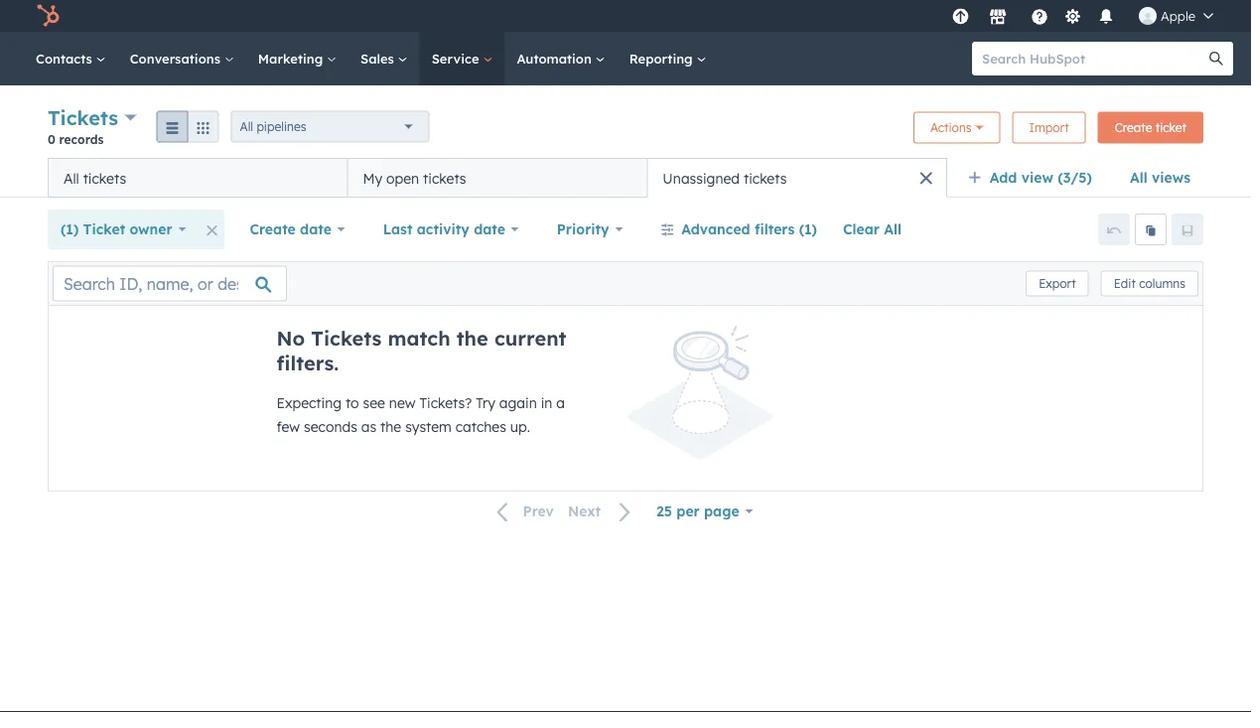 Task type: describe. For each thing, give the bounding box(es) containing it.
create date button
[[237, 210, 358, 249]]

25 per page button
[[644, 492, 767, 532]]

again
[[500, 394, 537, 412]]

advanced filters (1) button
[[648, 210, 831, 249]]

(1) ticket owner
[[61, 221, 173, 238]]

Search HubSpot search field
[[973, 42, 1216, 76]]

conversations
[[130, 50, 224, 67]]

date inside last activity date popup button
[[474, 221, 506, 238]]

automation link
[[505, 32, 618, 85]]

owner
[[130, 221, 173, 238]]

conversations link
[[118, 32, 246, 85]]

all inside button
[[885, 221, 902, 238]]

catches
[[456, 418, 507, 436]]

(1) ticket owner button
[[48, 210, 199, 249]]

all views
[[1131, 169, 1191, 186]]

create for create date
[[250, 221, 296, 238]]

(1) inside popup button
[[61, 221, 79, 238]]

expecting to see new tickets? try again in a few seconds as the system catches up.
[[277, 394, 565, 436]]

add
[[990, 169, 1018, 186]]

reporting
[[630, 50, 697, 67]]

filters.
[[277, 351, 339, 376]]

marketing link
[[246, 32, 349, 85]]

reporting link
[[618, 32, 719, 85]]

tickets inside popup button
[[48, 105, 118, 130]]

tickets inside "button"
[[423, 169, 467, 187]]

apple
[[1162, 7, 1196, 24]]

(3/5)
[[1058, 169, 1093, 186]]

my open tickets
[[363, 169, 467, 187]]

tickets button
[[48, 103, 137, 132]]

ticket
[[83, 221, 125, 238]]

sales
[[361, 50, 398, 67]]

the inside no tickets match the current filters.
[[457, 326, 489, 351]]

all for all pipelines
[[240, 119, 253, 134]]

unassigned tickets
[[663, 169, 787, 187]]

unassigned tickets button
[[648, 158, 948, 198]]

date inside create date popup button
[[300, 221, 332, 238]]

unassigned
[[663, 169, 740, 187]]

marketplaces button
[[978, 0, 1019, 32]]

clear
[[844, 221, 880, 238]]

advanced filters (1)
[[682, 221, 818, 238]]

tickets?
[[420, 394, 472, 412]]

tickets for unassigned tickets
[[744, 169, 787, 187]]

create for create ticket
[[1116, 120, 1153, 135]]

search button
[[1200, 42, 1234, 76]]

marketplaces image
[[990, 9, 1008, 27]]

in
[[541, 394, 553, 412]]

settings image
[[1065, 8, 1083, 26]]

see
[[363, 394, 385, 412]]

expecting
[[277, 394, 342, 412]]

export button
[[1027, 271, 1090, 297]]

import
[[1030, 120, 1070, 135]]

hubspot link
[[24, 4, 75, 28]]

contacts link
[[24, 32, 118, 85]]

tickets for all tickets
[[83, 169, 126, 187]]

prev
[[523, 503, 554, 520]]

open
[[387, 169, 419, 187]]

columns
[[1140, 276, 1186, 291]]

marketing
[[258, 50, 327, 67]]

add view (3/5) button
[[956, 158, 1118, 198]]

upgrade link
[[949, 5, 974, 26]]

all pipelines button
[[231, 111, 430, 143]]

no tickets match the current filters.
[[277, 326, 567, 376]]

tickets banner
[[48, 103, 1204, 158]]

contacts
[[36, 50, 96, 67]]

as
[[361, 418, 377, 436]]

create ticket
[[1116, 120, 1187, 135]]

service link
[[420, 32, 505, 85]]

notifications button
[[1090, 0, 1124, 32]]



Task type: vqa. For each thing, say whether or not it's contained in the screenshot.
Automation link
yes



Task type: locate. For each thing, give the bounding box(es) containing it.
all left views
[[1131, 169, 1148, 186]]

25 per page
[[657, 503, 740, 520]]

2 date from the left
[[474, 221, 506, 238]]

add view (3/5)
[[990, 169, 1093, 186]]

2 tickets from the left
[[423, 169, 467, 187]]

notifications image
[[1098, 9, 1116, 27]]

0 horizontal spatial the
[[381, 418, 402, 436]]

import button
[[1013, 112, 1087, 144]]

system
[[406, 418, 452, 436]]

all inside "popup button"
[[240, 119, 253, 134]]

create ticket button
[[1099, 112, 1204, 144]]

current
[[495, 326, 567, 351]]

sales link
[[349, 32, 420, 85]]

1 vertical spatial create
[[250, 221, 296, 238]]

0 horizontal spatial tickets
[[83, 169, 126, 187]]

new
[[389, 394, 416, 412]]

pipelines
[[257, 119, 306, 134]]

tickets right open
[[423, 169, 467, 187]]

(1) left ticket
[[61, 221, 79, 238]]

export
[[1039, 276, 1077, 291]]

all tickets
[[64, 169, 126, 187]]

1 horizontal spatial tickets
[[311, 326, 382, 351]]

advanced
[[682, 221, 751, 238]]

25
[[657, 503, 673, 520]]

next
[[568, 503, 601, 520]]

create left ticket
[[1116, 120, 1153, 135]]

all pipelines
[[240, 119, 306, 134]]

my
[[363, 169, 383, 187]]

filters
[[755, 221, 795, 238]]

all for all tickets
[[64, 169, 79, 187]]

pagination navigation
[[485, 499, 644, 525]]

1 horizontal spatial create
[[1116, 120, 1153, 135]]

next button
[[561, 499, 644, 525]]

0 vertical spatial tickets
[[48, 105, 118, 130]]

1 horizontal spatial date
[[474, 221, 506, 238]]

actions button
[[914, 112, 1001, 144]]

per
[[677, 503, 700, 520]]

try
[[476, 394, 496, 412]]

priority button
[[544, 210, 636, 249]]

create down all tickets button
[[250, 221, 296, 238]]

tickets down the records
[[83, 169, 126, 187]]

upgrade image
[[952, 8, 970, 26]]

0 vertical spatial the
[[457, 326, 489, 351]]

clear all
[[844, 221, 902, 238]]

0 horizontal spatial tickets
[[48, 105, 118, 130]]

create date
[[250, 221, 332, 238]]

edit columns button
[[1102, 271, 1199, 297]]

service
[[432, 50, 483, 67]]

all for all views
[[1131, 169, 1148, 186]]

tickets inside button
[[83, 169, 126, 187]]

date right 'activity'
[[474, 221, 506, 238]]

a
[[557, 394, 565, 412]]

the right match at the left of page
[[457, 326, 489, 351]]

view
[[1022, 169, 1054, 186]]

all inside button
[[64, 169, 79, 187]]

apple menu
[[947, 0, 1228, 32]]

tickets
[[48, 105, 118, 130], [311, 326, 382, 351]]

1 horizontal spatial (1)
[[800, 221, 818, 238]]

1 horizontal spatial tickets
[[423, 169, 467, 187]]

edit
[[1115, 276, 1137, 291]]

apple button
[[1128, 0, 1226, 32]]

group inside tickets banner
[[157, 111, 219, 143]]

1 tickets from the left
[[83, 169, 126, 187]]

seconds
[[304, 418, 358, 436]]

(1) inside button
[[800, 221, 818, 238]]

edit columns
[[1115, 276, 1186, 291]]

tickets right no
[[311, 326, 382, 351]]

no
[[277, 326, 305, 351]]

up.
[[511, 418, 530, 436]]

hubspot image
[[36, 4, 60, 28]]

1 date from the left
[[300, 221, 332, 238]]

(1)
[[61, 221, 79, 238], [800, 221, 818, 238]]

last activity date button
[[370, 210, 532, 249]]

help image
[[1031, 9, 1049, 27]]

3 tickets from the left
[[744, 169, 787, 187]]

records
[[59, 132, 104, 147]]

create
[[1116, 120, 1153, 135], [250, 221, 296, 238]]

clear all button
[[831, 210, 915, 249]]

the right as
[[381, 418, 402, 436]]

few
[[277, 418, 300, 436]]

views
[[1153, 169, 1191, 186]]

tickets up the records
[[48, 105, 118, 130]]

automation
[[517, 50, 596, 67]]

create inside create ticket button
[[1116, 120, 1153, 135]]

2 (1) from the left
[[800, 221, 818, 238]]

priority
[[557, 221, 610, 238]]

all tickets button
[[48, 158, 348, 198]]

last activity date
[[383, 221, 506, 238]]

apple lee image
[[1140, 7, 1158, 25]]

page
[[704, 503, 740, 520]]

actions
[[931, 120, 972, 135]]

settings link
[[1061, 5, 1086, 26]]

0 vertical spatial create
[[1116, 120, 1153, 135]]

all down 0 records
[[64, 169, 79, 187]]

tickets
[[83, 169, 126, 187], [423, 169, 467, 187], [744, 169, 787, 187]]

1 (1) from the left
[[61, 221, 79, 238]]

prev button
[[485, 499, 561, 525]]

date
[[300, 221, 332, 238], [474, 221, 506, 238]]

my open tickets button
[[348, 158, 648, 198]]

activity
[[417, 221, 470, 238]]

the
[[457, 326, 489, 351], [381, 418, 402, 436]]

to
[[346, 394, 359, 412]]

create inside create date popup button
[[250, 221, 296, 238]]

1 vertical spatial tickets
[[311, 326, 382, 351]]

all right clear
[[885, 221, 902, 238]]

0
[[48, 132, 55, 147]]

group
[[157, 111, 219, 143]]

tickets inside no tickets match the current filters.
[[311, 326, 382, 351]]

(1) right filters
[[800, 221, 818, 238]]

all views link
[[1118, 158, 1204, 198]]

tickets up filters
[[744, 169, 787, 187]]

last
[[383, 221, 413, 238]]

2 horizontal spatial tickets
[[744, 169, 787, 187]]

date left last on the left
[[300, 221, 332, 238]]

ticket
[[1156, 120, 1187, 135]]

0 horizontal spatial create
[[250, 221, 296, 238]]

Search ID, name, or description search field
[[53, 266, 287, 302]]

tickets inside button
[[744, 169, 787, 187]]

search image
[[1210, 52, 1224, 66]]

1 horizontal spatial the
[[457, 326, 489, 351]]

1 vertical spatial the
[[381, 418, 402, 436]]

0 records
[[48, 132, 104, 147]]

0 horizontal spatial date
[[300, 221, 332, 238]]

the inside expecting to see new tickets? try again in a few seconds as the system catches up.
[[381, 418, 402, 436]]

0 horizontal spatial (1)
[[61, 221, 79, 238]]

all left pipelines
[[240, 119, 253, 134]]

help button
[[1023, 0, 1057, 32]]



